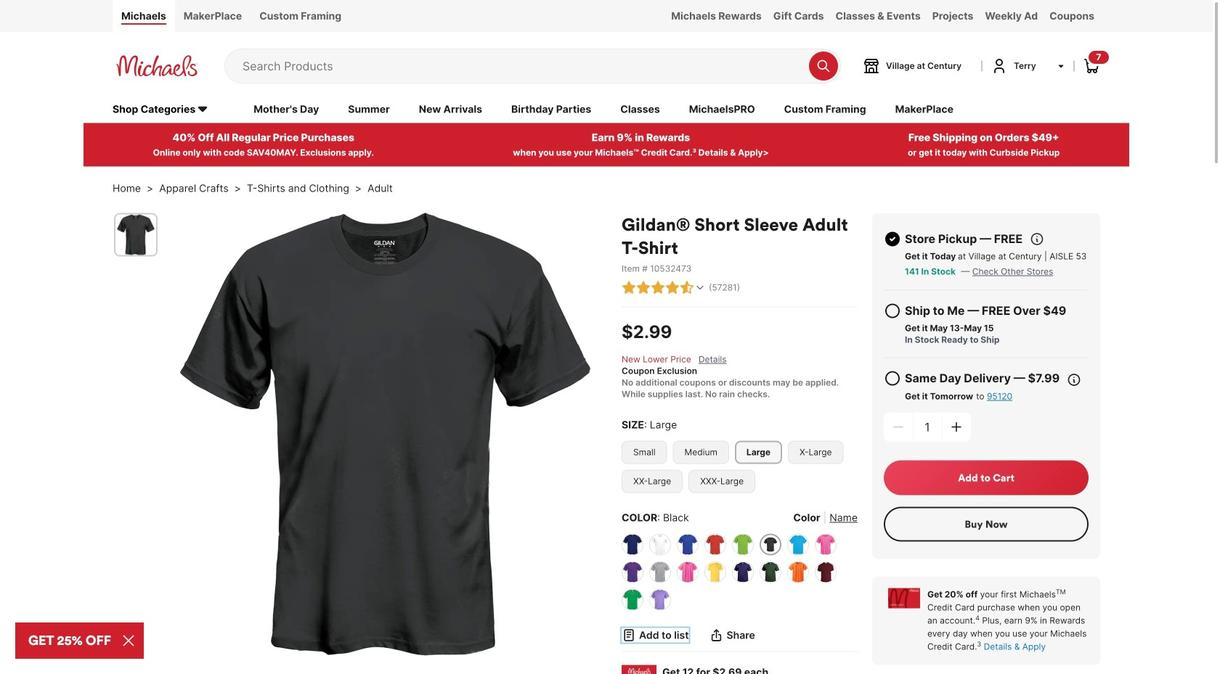 Task type: vqa. For each thing, say whether or not it's contained in the screenshot.
Search Input field
yes



Task type: describe. For each thing, give the bounding box(es) containing it.
royal blue image
[[678, 535, 698, 556]]

button to increment counter for number stepper image
[[950, 420, 964, 435]]

safety pink image
[[678, 563, 698, 583]]

lime image
[[733, 535, 753, 556]]

white image
[[650, 535, 671, 556]]

1 horizontal spatial gildan&#xae; short sleeve adult t-shirt image
[[164, 213, 607, 657]]

Number Stepper text field
[[914, 413, 942, 442]]

plcc card logo image
[[889, 589, 921, 609]]

irish green image
[[623, 591, 643, 611]]

heather sapphire image
[[788, 535, 809, 556]]

0 horizontal spatial gildan&#xae; short sleeve adult t-shirt image
[[116, 215, 156, 256]]

heather military green image
[[761, 563, 781, 583]]

purple image
[[623, 563, 643, 583]]



Task type: locate. For each thing, give the bounding box(es) containing it.
open samedaydelivery details modal image
[[1067, 373, 1082, 388]]

heather purple image
[[650, 591, 671, 611]]

red image
[[706, 535, 726, 556]]

gildan&#xae; short sleeve adult t-shirt image
[[164, 213, 607, 657], [116, 215, 156, 256]]

daisy image
[[706, 563, 726, 583]]

heliconia image
[[816, 535, 836, 556]]

tabler image
[[1030, 232, 1045, 247], [622, 281, 636, 296], [636, 281, 651, 296], [666, 281, 680, 296], [695, 282, 706, 294], [884, 370, 902, 388]]

navy image
[[623, 535, 643, 556]]

black image
[[764, 538, 778, 553]]

Search Input field
[[243, 49, 802, 83]]

sport gray image
[[650, 563, 671, 583]]

tabler image
[[651, 281, 666, 296], [680, 281, 695, 296], [884, 303, 902, 320], [622, 629, 636, 644]]

maroon image
[[816, 563, 836, 583]]

navy heather image
[[733, 563, 753, 583]]

safety orange image
[[788, 563, 809, 583]]

search button image
[[817, 59, 831, 73]]



